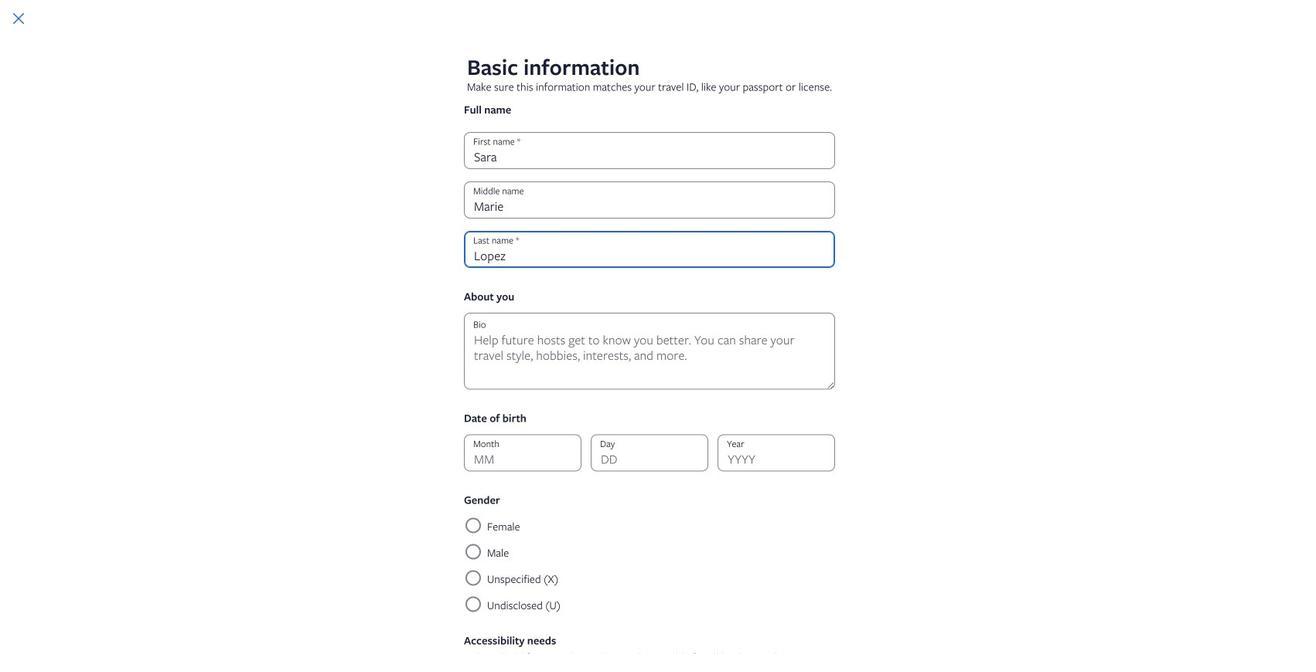 Task type: vqa. For each thing, say whether or not it's contained in the screenshot.
"in" in the sign in link
no



Task type: locate. For each thing, give the bounding box(es) containing it.
main content
[[458, 74, 1113, 631]]

YYYY telephone field
[[718, 435, 835, 472]]

MM telephone field
[[464, 435, 581, 472]]

close image
[[9, 9, 28, 28]]

None text field
[[464, 132, 835, 169]]

Help future hosts get to know you better. You can share your travel style, hobbies, interests, and more. text field
[[464, 313, 835, 390]]

None text field
[[464, 182, 835, 219], [464, 231, 835, 268], [464, 182, 835, 219], [464, 231, 835, 268]]

dialog
[[0, 0, 1299, 655]]

DD telephone field
[[591, 435, 708, 472]]



